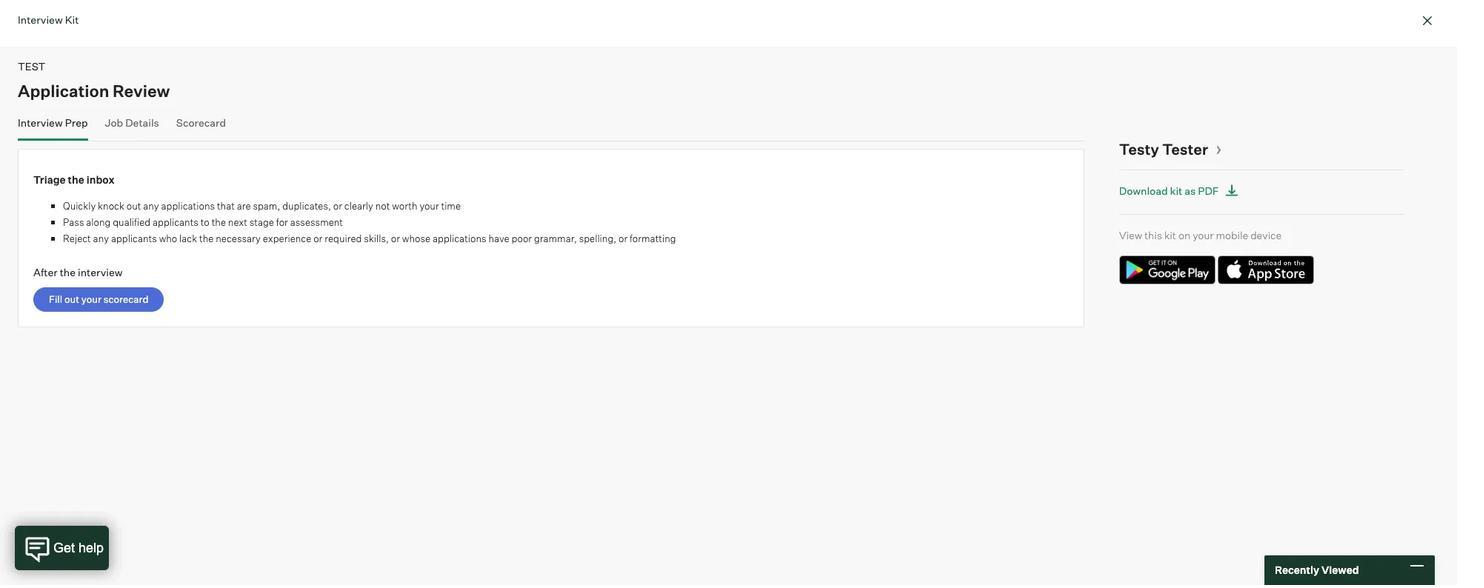 Task type: locate. For each thing, give the bounding box(es) containing it.
or right 'spelling,'
[[619, 233, 628, 244]]

the
[[68, 173, 84, 186], [212, 216, 226, 228], [199, 233, 214, 244], [60, 266, 76, 279]]

applicants up who
[[153, 216, 198, 228]]

out inside quickly knock out any applications that are spam, duplicates, or clearly not worth your time pass along qualified applicants to the next stage for assessment reject any applicants who lack the necessary experience or required skills, or whose applications have poor grammar, spelling, or formatting
[[127, 200, 141, 212]]

as
[[1185, 184, 1196, 197]]

0 vertical spatial your
[[420, 200, 439, 212]]

who
[[159, 233, 177, 244]]

your
[[420, 200, 439, 212], [1193, 229, 1214, 242], [81, 293, 101, 305]]

or down assessment
[[313, 233, 323, 244]]

or
[[333, 200, 342, 212], [313, 233, 323, 244], [391, 233, 400, 244], [619, 233, 628, 244]]

experience
[[263, 233, 311, 244]]

out
[[127, 200, 141, 212], [64, 293, 79, 305]]

your down "interview"
[[81, 293, 101, 305]]

0 vertical spatial applications
[[161, 200, 215, 212]]

recently viewed
[[1275, 564, 1359, 577]]

scorecard
[[176, 116, 226, 129]]

next
[[228, 216, 247, 228]]

applications
[[161, 200, 215, 212], [433, 233, 486, 244]]

kit left 'on'
[[1164, 229, 1176, 242]]

0 vertical spatial out
[[127, 200, 141, 212]]

skills,
[[364, 233, 389, 244]]

application review
[[18, 80, 170, 100]]

2 interview from the top
[[18, 116, 63, 129]]

1 horizontal spatial any
[[143, 200, 159, 212]]

testy tester
[[1119, 140, 1208, 158]]

download kit as pdf link
[[1119, 181, 1243, 201]]

applicants
[[153, 216, 198, 228], [111, 233, 157, 244]]

spelling,
[[579, 233, 616, 244]]

assessment
[[290, 216, 343, 228]]

fill out your scorecard
[[49, 293, 148, 305]]

qualified
[[113, 216, 150, 228]]

test
[[18, 60, 45, 73]]

0 vertical spatial interview
[[18, 13, 63, 26]]

your left time
[[420, 200, 439, 212]]

pass
[[63, 216, 84, 228]]

your right 'on'
[[1193, 229, 1214, 242]]

1 horizontal spatial out
[[127, 200, 141, 212]]

any
[[143, 200, 159, 212], [93, 233, 109, 244]]

1 vertical spatial interview
[[18, 116, 63, 129]]

applications down time
[[433, 233, 486, 244]]

details
[[125, 116, 159, 129]]

spam,
[[253, 200, 280, 212]]

kit inside download kit as pdf link
[[1170, 184, 1183, 197]]

1 horizontal spatial applications
[[433, 233, 486, 244]]

that
[[217, 200, 235, 212]]

any up qualified
[[143, 200, 159, 212]]

lack
[[179, 233, 197, 244]]

applications up to
[[161, 200, 215, 212]]

out right 'fill'
[[64, 293, 79, 305]]

kit
[[1170, 184, 1183, 197], [1164, 229, 1176, 242]]

after the interview
[[33, 266, 123, 279]]

time
[[441, 200, 461, 212]]

2 vertical spatial your
[[81, 293, 101, 305]]

kit left 'as'
[[1170, 184, 1183, 197]]

the right after on the top left
[[60, 266, 76, 279]]

interview left prep on the top left of page
[[18, 116, 63, 129]]

job details
[[105, 116, 159, 129]]

stage
[[250, 216, 274, 228]]

1 horizontal spatial your
[[420, 200, 439, 212]]

along
[[86, 216, 111, 228]]

out up qualified
[[127, 200, 141, 212]]

prep
[[65, 116, 88, 129]]

1 vertical spatial out
[[64, 293, 79, 305]]

interview
[[18, 13, 63, 26], [18, 116, 63, 129]]

triage
[[33, 173, 66, 186]]

0 vertical spatial kit
[[1170, 184, 1183, 197]]

any down the along
[[93, 233, 109, 244]]

quickly
[[63, 200, 96, 212]]

view this kit on your mobile device
[[1119, 229, 1282, 242]]

interview kit
[[18, 13, 79, 26]]

the down to
[[199, 233, 214, 244]]

2 horizontal spatial your
[[1193, 229, 1214, 242]]

applicants down qualified
[[111, 233, 157, 244]]

kit
[[65, 13, 79, 26]]

recently
[[1275, 564, 1319, 577]]

1 vertical spatial kit
[[1164, 229, 1176, 242]]

formatting
[[630, 233, 676, 244]]

interview left kit
[[18, 13, 63, 26]]

1 interview from the top
[[18, 13, 63, 26]]

1 vertical spatial any
[[93, 233, 109, 244]]

0 horizontal spatial any
[[93, 233, 109, 244]]

clearly
[[344, 200, 373, 212]]

the left "inbox"
[[68, 173, 84, 186]]

scorecard link
[[176, 116, 226, 137]]

1 vertical spatial applicants
[[111, 233, 157, 244]]

interview for interview kit
[[18, 13, 63, 26]]



Task type: describe. For each thing, give the bounding box(es) containing it.
or right skills,
[[391, 233, 400, 244]]

necessary
[[216, 233, 261, 244]]

scorecard
[[104, 293, 148, 305]]

interview
[[78, 266, 123, 279]]

testy
[[1119, 140, 1159, 158]]

to
[[201, 216, 210, 228]]

grammar,
[[534, 233, 577, 244]]

viewed
[[1322, 564, 1359, 577]]

this
[[1145, 229, 1162, 242]]

have
[[489, 233, 509, 244]]

duplicates,
[[282, 200, 331, 212]]

job details link
[[105, 116, 159, 137]]

for
[[276, 216, 288, 228]]

not
[[375, 200, 390, 212]]

view
[[1119, 229, 1142, 242]]

device
[[1251, 229, 1282, 242]]

inbox
[[86, 173, 115, 186]]

1 vertical spatial your
[[1193, 229, 1214, 242]]

interview prep link
[[18, 116, 88, 137]]

on
[[1179, 229, 1191, 242]]

0 vertical spatial applicants
[[153, 216, 198, 228]]

the right to
[[212, 216, 226, 228]]

download kit as pdf
[[1119, 184, 1219, 197]]

interview for interview prep
[[18, 116, 63, 129]]

worth
[[392, 200, 417, 212]]

are
[[237, 200, 251, 212]]

review
[[113, 80, 170, 100]]

application
[[18, 80, 109, 100]]

download
[[1119, 184, 1168, 197]]

interview prep
[[18, 116, 88, 129]]

or left clearly
[[333, 200, 342, 212]]

tester
[[1162, 140, 1208, 158]]

quickly knock out any applications that are spam, duplicates, or clearly not worth your time pass along qualified applicants to the next stage for assessment reject any applicants who lack the necessary experience or required skills, or whose applications have poor grammar, spelling, or formatting
[[63, 200, 676, 244]]

reject
[[63, 233, 91, 244]]

close image
[[1419, 12, 1436, 30]]

0 horizontal spatial applications
[[161, 200, 215, 212]]

whose
[[402, 233, 431, 244]]

after
[[33, 266, 58, 279]]

1 vertical spatial applications
[[433, 233, 486, 244]]

required
[[325, 233, 362, 244]]

knock
[[98, 200, 124, 212]]

pdf
[[1198, 184, 1219, 197]]

your inside quickly knock out any applications that are spam, duplicates, or clearly not worth your time pass along qualified applicants to the next stage for assessment reject any applicants who lack the necessary experience or required skills, or whose applications have poor grammar, spelling, or formatting
[[420, 200, 439, 212]]

testy tester link
[[1119, 140, 1222, 158]]

0 horizontal spatial your
[[81, 293, 101, 305]]

poor
[[512, 233, 532, 244]]

0 horizontal spatial out
[[64, 293, 79, 305]]

job
[[105, 116, 123, 129]]

0 vertical spatial any
[[143, 200, 159, 212]]

mobile
[[1216, 229, 1248, 242]]

triage the inbox
[[33, 173, 115, 186]]

fill
[[49, 293, 62, 305]]

fill out your scorecard link
[[33, 287, 164, 312]]



Task type: vqa. For each thing, say whether or not it's contained in the screenshot.
APPLICANTS to the bottom
yes



